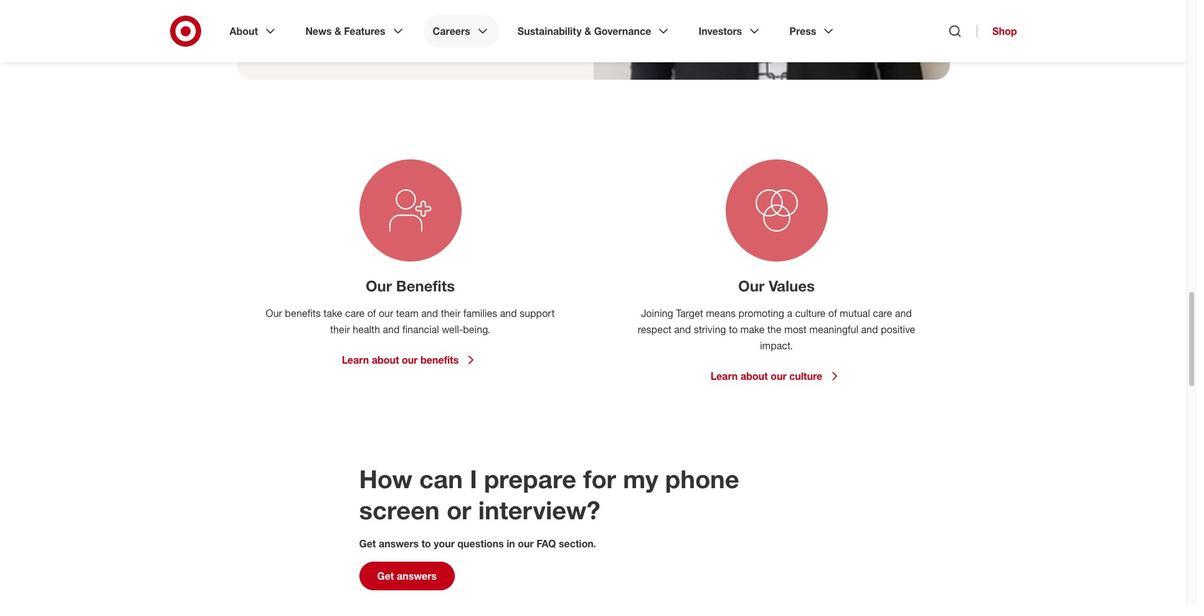 Task type: vqa. For each thing, say whether or not it's contained in the screenshot.
1st &
yes



Task type: describe. For each thing, give the bounding box(es) containing it.
joining
[[642, 307, 674, 320]]

meaningful
[[810, 324, 859, 336]]

get answers link
[[359, 562, 455, 591]]

shop
[[993, 25, 1018, 37]]

& for sustainability
[[585, 25, 592, 37]]

i
[[470, 464, 477, 494]]

striving
[[694, 324, 727, 336]]

learn for our values
[[711, 370, 738, 383]]

for
[[584, 464, 617, 494]]

our for our benefits
[[366, 277, 392, 295]]

screen
[[359, 496, 440, 525]]

our right in
[[518, 538, 534, 550]]

and down mutual
[[862, 324, 879, 336]]

values
[[769, 277, 815, 295]]

meet yolanda tab panel
[[237, 0, 950, 80]]

about for benefits
[[372, 354, 399, 367]]

positive
[[881, 324, 916, 336]]

news & features link
[[297, 15, 414, 47]]

can
[[420, 464, 463, 494]]

culture inside joining target means promoting a culture of mutual care and respect and striving to make the most meaningful and positive impact.
[[796, 307, 826, 320]]

your
[[434, 538, 455, 550]]

questions
[[458, 538, 504, 550]]

about for values
[[741, 370, 768, 383]]

financial
[[403, 324, 439, 336]]

support
[[520, 307, 555, 320]]

governance
[[594, 25, 652, 37]]

benefits inside our benefits take care of our team and their families and support their health and financial well-being.
[[285, 307, 321, 320]]

get answers
[[377, 570, 437, 583]]

impact.
[[761, 340, 794, 352]]

of inside our benefits take care of our team and their families and support their health and financial well-being.
[[368, 307, 376, 320]]

team
[[396, 307, 419, 320]]

faq
[[537, 538, 556, 550]]

my
[[624, 464, 659, 494]]

& for news
[[335, 25, 342, 37]]

the
[[768, 324, 782, 336]]

news
[[306, 25, 332, 37]]

interview?
[[479, 496, 601, 525]]

careers
[[433, 25, 471, 37]]

target
[[676, 307, 704, 320]]

news & features
[[306, 25, 386, 37]]

or
[[447, 496, 472, 525]]

investors link
[[690, 15, 771, 47]]

benefits
[[396, 277, 455, 295]]

well-
[[442, 324, 463, 336]]

investors
[[699, 25, 743, 37]]

a
[[788, 307, 793, 320]]

0 vertical spatial their
[[441, 307, 461, 320]]

phone
[[666, 464, 740, 494]]

get for get answers
[[377, 570, 394, 583]]

about
[[230, 25, 258, 37]]

how can i prepare for my phone screen or interview?
[[359, 464, 740, 525]]

1 vertical spatial benefits
[[421, 354, 459, 367]]

section.
[[559, 538, 597, 550]]



Task type: locate. For each thing, give the bounding box(es) containing it.
photo of a team member against a tan background image
[[594, 0, 950, 80]]

their down the take
[[330, 324, 350, 336]]

and up financial
[[422, 307, 438, 320]]

about down health
[[372, 354, 399, 367]]

and down the target at the right bottom
[[675, 324, 691, 336]]

get for get answers to your questions in our faq section.
[[359, 538, 376, 550]]

care inside joining target means promoting a culture of mutual care and respect and striving to make the most meaningful and positive impact.
[[873, 307, 893, 320]]

& right news
[[335, 25, 342, 37]]

being.
[[463, 324, 491, 336]]

our up health
[[366, 277, 392, 295]]

0 horizontal spatial get
[[359, 538, 376, 550]]

take
[[324, 307, 343, 320]]

0 horizontal spatial to
[[422, 538, 431, 550]]

0 horizontal spatial of
[[368, 307, 376, 320]]

our inside our benefits take care of our team and their families and support their health and financial well-being.
[[379, 307, 394, 320]]

1 vertical spatial their
[[330, 324, 350, 336]]

our for our values
[[739, 277, 765, 295]]

press link
[[781, 15, 846, 47]]

of
[[368, 307, 376, 320], [829, 307, 838, 320]]

our down impact.
[[771, 370, 787, 383]]

culture right a
[[796, 307, 826, 320]]

answers for get answers
[[397, 570, 437, 583]]

& left governance
[[585, 25, 592, 37]]

to left make
[[729, 324, 738, 336]]

1 horizontal spatial care
[[873, 307, 893, 320]]

0 horizontal spatial &
[[335, 25, 342, 37]]

0 vertical spatial answers
[[379, 538, 419, 550]]

2 of from the left
[[829, 307, 838, 320]]

1 horizontal spatial about
[[741, 370, 768, 383]]

to
[[729, 324, 738, 336], [422, 538, 431, 550]]

benefits
[[285, 307, 321, 320], [421, 354, 459, 367]]

get answers to your questions in our faq section.
[[359, 538, 597, 550]]

means
[[706, 307, 736, 320]]

our benefits take care of our team and their families and support their health and financial well-being.
[[266, 307, 555, 336]]

0 vertical spatial about
[[372, 354, 399, 367]]

how
[[359, 464, 413, 494]]

1 horizontal spatial our
[[366, 277, 392, 295]]

1 horizontal spatial of
[[829, 307, 838, 320]]

answers for get answers to your questions in our faq section.
[[379, 538, 419, 550]]

and up "positive"
[[896, 307, 912, 320]]

0 vertical spatial get
[[359, 538, 376, 550]]

and down team
[[383, 324, 400, 336]]

2 horizontal spatial our
[[739, 277, 765, 295]]

respect
[[638, 324, 672, 336]]

2 care from the left
[[873, 307, 893, 320]]

care up health
[[345, 307, 365, 320]]

about link
[[221, 15, 287, 47]]

their up well-
[[441, 307, 461, 320]]

about down impact.
[[741, 370, 768, 383]]

our left the take
[[266, 307, 282, 320]]

about
[[372, 354, 399, 367], [741, 370, 768, 383]]

sustainability & governance
[[518, 25, 652, 37]]

1 vertical spatial answers
[[397, 570, 437, 583]]

our for our benefits take care of our team and their families and support their health and financial well-being.
[[266, 307, 282, 320]]

care
[[345, 307, 365, 320], [873, 307, 893, 320]]

shop link
[[977, 25, 1018, 37]]

answers
[[379, 538, 419, 550], [397, 570, 437, 583]]

0 horizontal spatial benefits
[[285, 307, 321, 320]]

&
[[335, 25, 342, 37], [585, 25, 592, 37]]

1 care from the left
[[345, 307, 365, 320]]

of up health
[[368, 307, 376, 320]]

our up promoting
[[739, 277, 765, 295]]

0 vertical spatial benefits
[[285, 307, 321, 320]]

their
[[441, 307, 461, 320], [330, 324, 350, 336]]

0 horizontal spatial care
[[345, 307, 365, 320]]

sustainability & governance link
[[509, 15, 680, 47]]

1 vertical spatial get
[[377, 570, 394, 583]]

0 vertical spatial learn
[[342, 354, 369, 367]]

our
[[366, 277, 392, 295], [739, 277, 765, 295], [266, 307, 282, 320]]

1 horizontal spatial benefits
[[421, 354, 459, 367]]

0 vertical spatial culture
[[796, 307, 826, 320]]

answers down your
[[397, 570, 437, 583]]

benefits left the take
[[285, 307, 321, 320]]

learn down the striving on the bottom right of page
[[711, 370, 738, 383]]

learn about our benefits link
[[342, 353, 479, 368]]

features
[[344, 25, 386, 37]]

answers up get answers
[[379, 538, 419, 550]]

culture down impact.
[[790, 370, 823, 383]]

1 & from the left
[[335, 25, 342, 37]]

culture
[[796, 307, 826, 320], [790, 370, 823, 383]]

1 vertical spatial learn
[[711, 370, 738, 383]]

our inside our benefits take care of our team and their families and support their health and financial well-being.
[[266, 307, 282, 320]]

learn down health
[[342, 354, 369, 367]]

our benefits
[[366, 277, 455, 295]]

0 vertical spatial to
[[729, 324, 738, 336]]

1 of from the left
[[368, 307, 376, 320]]

1 horizontal spatial their
[[441, 307, 461, 320]]

press
[[790, 25, 817, 37]]

mutual
[[840, 307, 871, 320]]

our left team
[[379, 307, 394, 320]]

and
[[422, 307, 438, 320], [500, 307, 517, 320], [896, 307, 912, 320], [383, 324, 400, 336], [675, 324, 691, 336], [862, 324, 879, 336]]

and right the families
[[500, 307, 517, 320]]

& inside 'link'
[[585, 25, 592, 37]]

1 vertical spatial to
[[422, 538, 431, 550]]

our values
[[739, 277, 815, 295]]

learn about our benefits
[[342, 354, 459, 367]]

our
[[379, 307, 394, 320], [402, 354, 418, 367], [771, 370, 787, 383], [518, 538, 534, 550]]

1 horizontal spatial &
[[585, 25, 592, 37]]

prepare
[[484, 464, 577, 494]]

0 horizontal spatial their
[[330, 324, 350, 336]]

of up the meaningful
[[829, 307, 838, 320]]

2 & from the left
[[585, 25, 592, 37]]

get
[[359, 538, 376, 550], [377, 570, 394, 583]]

1 horizontal spatial to
[[729, 324, 738, 336]]

our down financial
[[402, 354, 418, 367]]

in
[[507, 538, 515, 550]]

learn for our benefits
[[342, 354, 369, 367]]

to inside joining target means promoting a culture of mutual care and respect and striving to make the most meaningful and positive impact.
[[729, 324, 738, 336]]

1 horizontal spatial get
[[377, 570, 394, 583]]

0 horizontal spatial our
[[266, 307, 282, 320]]

0 horizontal spatial about
[[372, 354, 399, 367]]

benefits down well-
[[421, 354, 459, 367]]

learn about our culture link
[[711, 369, 843, 384]]

promoting
[[739, 307, 785, 320]]

of inside joining target means promoting a culture of mutual care and respect and striving to make the most meaningful and positive impact.
[[829, 307, 838, 320]]

to left your
[[422, 538, 431, 550]]

make
[[741, 324, 765, 336]]

care up "positive"
[[873, 307, 893, 320]]

care inside our benefits take care of our team and their families and support their health and financial well-being.
[[345, 307, 365, 320]]

health
[[353, 324, 380, 336]]

0 horizontal spatial learn
[[342, 354, 369, 367]]

joining target means promoting a culture of mutual care and respect and striving to make the most meaningful and positive impact.
[[638, 307, 916, 352]]

families
[[464, 307, 498, 320]]

learn about our culture
[[711, 370, 823, 383]]

1 horizontal spatial learn
[[711, 370, 738, 383]]

1 vertical spatial about
[[741, 370, 768, 383]]

learn
[[342, 354, 369, 367], [711, 370, 738, 383]]

careers link
[[424, 15, 499, 47]]

sustainability
[[518, 25, 582, 37]]

most
[[785, 324, 807, 336]]

1 vertical spatial culture
[[790, 370, 823, 383]]



